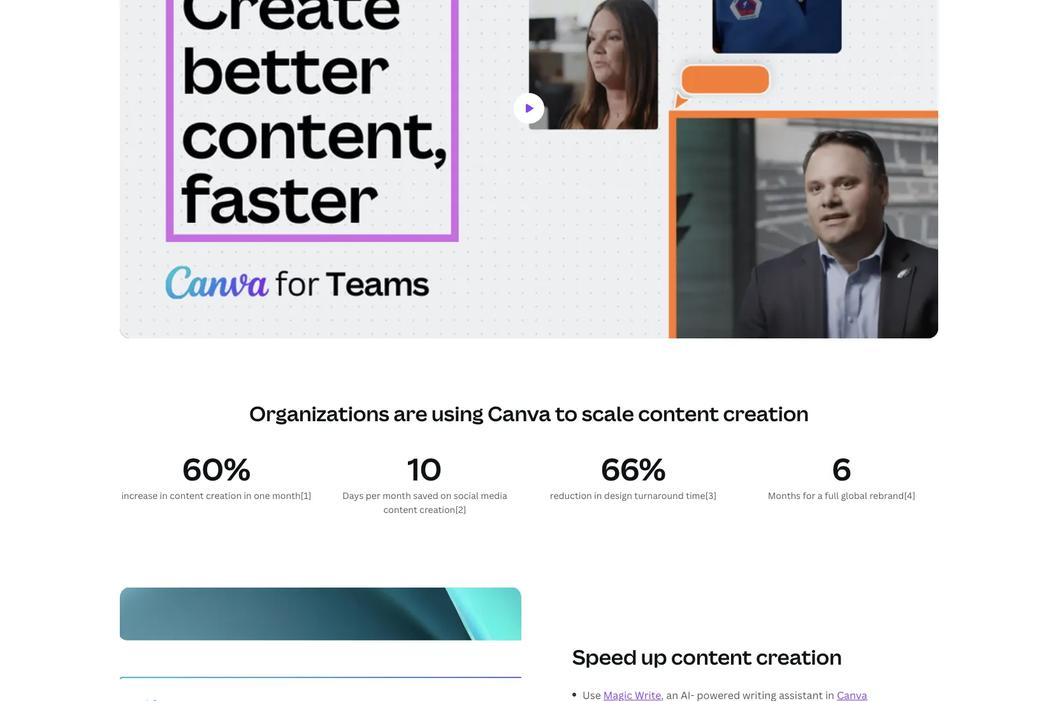 Task type: locate. For each thing, give the bounding box(es) containing it.
using
[[432, 400, 484, 427]]

66% reduction in design turnaround time[3]
[[550, 448, 717, 502]]

per
[[366, 490, 381, 502]]

days
[[343, 490, 364, 502]]

scale
[[582, 400, 634, 427]]

in left "design"
[[595, 490, 602, 502]]

content inside 10 days per month saved on social media content creation[2]
[[384, 504, 418, 516]]

in inside '66% reduction in design turnaround time[3]'
[[595, 490, 602, 502]]

6
[[833, 448, 852, 490]]

1 vertical spatial creation
[[206, 490, 242, 502]]

in right increase
[[160, 490, 168, 502]]

organizations are using canva to scale content creation
[[249, 400, 809, 427]]

for
[[803, 490, 816, 502]]

content inside 60% increase in content creation in one month[1]
[[170, 490, 204, 502]]

0 horizontal spatial in
[[160, 490, 168, 502]]

2 horizontal spatial in
[[595, 490, 602, 502]]

are
[[394, 400, 428, 427]]

in left one
[[244, 490, 252, 502]]

creation inside 60% increase in content creation in one month[1]
[[206, 490, 242, 502]]

3 in from the left
[[595, 490, 602, 502]]

60% increase in content creation in one month[1]
[[121, 448, 312, 502]]

months
[[768, 490, 801, 502]]

60%
[[182, 448, 251, 490]]

content
[[639, 400, 719, 427], [170, 490, 204, 502], [384, 504, 418, 516], [672, 643, 753, 671]]

on
[[441, 490, 452, 502]]

full
[[825, 490, 839, 502]]

saved
[[413, 490, 439, 502]]

creation
[[724, 400, 809, 427], [206, 490, 242, 502], [757, 643, 843, 671]]

in for 66%
[[595, 490, 602, 502]]

rebrand[4]
[[870, 490, 916, 502]]

time[3]
[[686, 490, 717, 502]]

social
[[454, 490, 479, 502]]

10 days per month saved on social media content creation[2]
[[343, 448, 508, 516]]

1 horizontal spatial in
[[244, 490, 252, 502]]

0 vertical spatial creation
[[724, 400, 809, 427]]

in for 60%
[[160, 490, 168, 502]]

in
[[160, 490, 168, 502], [244, 490, 252, 502], [595, 490, 602, 502]]

1 in from the left
[[160, 490, 168, 502]]



Task type: describe. For each thing, give the bounding box(es) containing it.
month
[[383, 490, 411, 502]]

a
[[818, 490, 823, 502]]

2 vertical spatial creation
[[757, 643, 843, 671]]

up
[[641, 643, 668, 671]]

increase
[[121, 490, 158, 502]]

one
[[254, 490, 270, 502]]

reduction
[[550, 490, 592, 502]]

2 in from the left
[[244, 490, 252, 502]]

month[1]
[[272, 490, 312, 502]]

creation[2]
[[420, 504, 467, 516]]

10
[[408, 448, 442, 490]]

speed
[[573, 643, 637, 671]]

media
[[481, 490, 508, 502]]

6 months for a full global rebrand[4]
[[768, 448, 916, 502]]

canva
[[488, 400, 551, 427]]

66%
[[601, 448, 666, 490]]

organizations
[[249, 400, 390, 427]]

speed up content creation
[[573, 643, 843, 671]]

turnaround
[[635, 490, 684, 502]]

design
[[605, 490, 633, 502]]

global
[[842, 490, 868, 502]]

to
[[556, 400, 578, 427]]



Task type: vqa. For each thing, say whether or not it's contained in the screenshot.
on
yes



